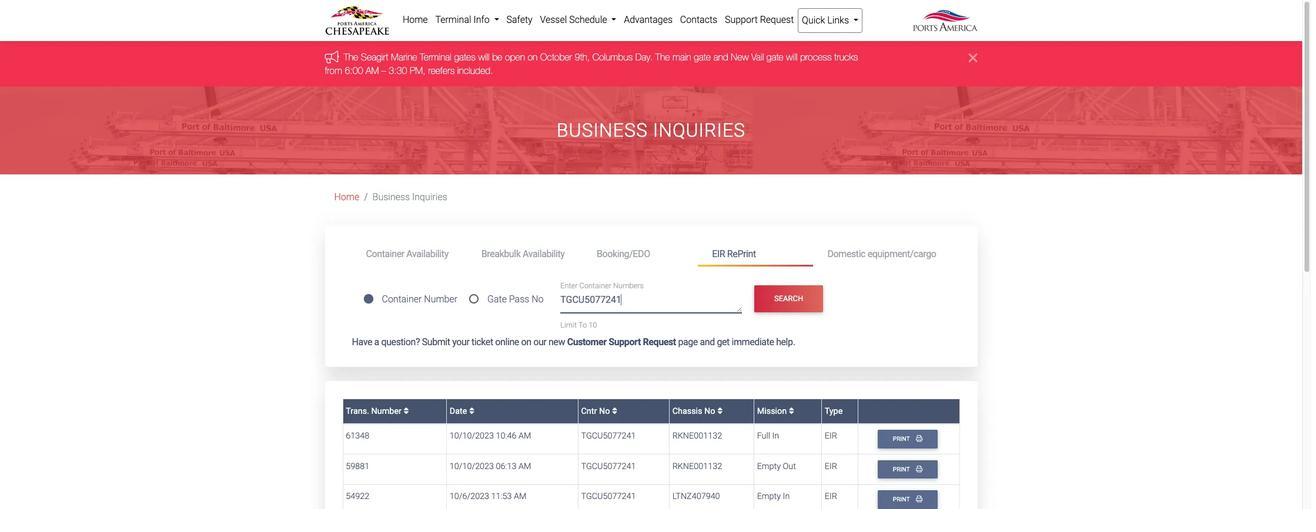 Task type: vqa. For each thing, say whether or not it's contained in the screenshot.
highway,
no



Task type: describe. For each thing, give the bounding box(es) containing it.
6:00
[[345, 65, 363, 76]]

seagirt
[[361, 52, 388, 63]]

rkne001132 for full
[[672, 432, 722, 442]]

pass
[[509, 294, 529, 305]]

empty for empty in
[[757, 492, 781, 502]]

trans.
[[346, 407, 369, 417]]

advantages
[[624, 14, 673, 25]]

1 the from the left
[[344, 52, 358, 63]]

eir reprint
[[712, 248, 756, 260]]

print link for full in
[[878, 431, 938, 449]]

your
[[452, 337, 469, 348]]

Enter Container Numbers text field
[[560, 293, 742, 313]]

rkne001132 for empty
[[672, 462, 722, 472]]

container availability
[[366, 248, 448, 260]]

full
[[757, 432, 770, 442]]

mission
[[757, 407, 789, 417]]

number for trans. number
[[371, 407, 401, 417]]

10/10/2023 10:46 am
[[450, 432, 531, 442]]

eir for empty out
[[825, 462, 837, 472]]

0 vertical spatial home link
[[399, 8, 432, 32]]

have
[[352, 337, 372, 348]]

october
[[540, 52, 572, 63]]

10/10/2023 for 10/10/2023 06:13 am
[[450, 462, 494, 472]]

vessel schedule
[[540, 14, 609, 25]]

cntr
[[581, 407, 597, 417]]

new
[[731, 52, 749, 63]]

sort image
[[404, 407, 409, 416]]

breakbulk
[[481, 248, 521, 260]]

2 gate from the left
[[767, 52, 783, 63]]

columbus
[[592, 52, 633, 63]]

limit
[[560, 321, 577, 330]]

included.
[[457, 65, 493, 76]]

domestic
[[827, 248, 865, 260]]

1 horizontal spatial home
[[403, 14, 428, 25]]

immediate
[[732, 337, 774, 348]]

info
[[474, 14, 490, 25]]

1 vertical spatial inquiries
[[412, 192, 447, 203]]

1 vertical spatial on
[[521, 337, 531, 348]]

equipment/cargo
[[868, 248, 936, 260]]

11:53
[[491, 492, 512, 502]]

vail
[[751, 52, 764, 63]]

0 horizontal spatial request
[[643, 337, 676, 348]]

1 vertical spatial and
[[700, 337, 715, 348]]

cntr no link
[[581, 407, 617, 417]]

sort image for date
[[469, 407, 474, 416]]

cntr no
[[581, 407, 612, 417]]

the seagirt marine terminal gates will be open on october 9th, columbus day. the main gate and new vail gate will process trucks from 6:00 am – 3:30 pm, reefers included.
[[325, 52, 858, 76]]

reefers
[[428, 65, 455, 76]]

schedule
[[569, 14, 607, 25]]

10/10/2023 06:13 am
[[450, 462, 531, 472]]

quick
[[802, 15, 825, 26]]

close image
[[969, 51, 977, 65]]

am for 10/6/2023 11:53 am
[[514, 492, 526, 502]]

bullhorn image
[[325, 50, 344, 63]]

enter container numbers
[[560, 282, 644, 291]]

sort image for cntr no
[[612, 407, 617, 416]]

eir left reprint
[[712, 248, 725, 260]]

trucks
[[834, 52, 858, 63]]

0 horizontal spatial no
[[532, 294, 544, 305]]

and inside the seagirt marine terminal gates will be open on october 9th, columbus day. the main gate and new vail gate will process trucks from 6:00 am – 3:30 pm, reefers included.
[[713, 52, 728, 63]]

availability for breakbulk availability
[[523, 248, 565, 260]]

sort image for mission
[[789, 407, 794, 416]]

gate pass no
[[487, 294, 544, 305]]

marine
[[391, 52, 417, 63]]

pm,
[[410, 65, 425, 76]]

links
[[827, 15, 849, 26]]

am for 10/10/2023 06:13 am
[[519, 462, 531, 472]]

get
[[717, 337, 730, 348]]

day.
[[635, 52, 653, 63]]

10/10/2023 for 10/10/2023 10:46 am
[[450, 432, 494, 442]]

eir reprint link
[[698, 243, 813, 267]]

1 will from the left
[[478, 52, 490, 63]]

quick links link
[[798, 8, 863, 33]]

booking/edo
[[597, 248, 650, 260]]

container for container availability
[[366, 248, 404, 260]]

contacts
[[680, 14, 717, 25]]

safety link
[[503, 8, 536, 32]]

print link for empty in
[[878, 491, 938, 510]]

in for empty in
[[783, 492, 790, 502]]

54922
[[346, 492, 369, 502]]

chassis no
[[672, 407, 717, 417]]

contacts link
[[676, 8, 721, 32]]

support request link
[[721, 8, 798, 32]]

9th,
[[575, 52, 590, 63]]

limit to 10
[[560, 321, 597, 330]]

1 vertical spatial home link
[[334, 192, 359, 203]]

numbers
[[613, 282, 644, 291]]

print link for empty out
[[878, 461, 938, 479]]

customer
[[567, 337, 607, 348]]

trans. number link
[[346, 407, 409, 417]]

customer support request link
[[567, 337, 676, 348]]

empty for empty out
[[757, 462, 781, 472]]

in for full in
[[772, 432, 779, 442]]

ticket
[[472, 337, 493, 348]]

online
[[495, 337, 519, 348]]

59881
[[346, 462, 369, 472]]



Task type: locate. For each thing, give the bounding box(es) containing it.
business
[[557, 119, 648, 142], [372, 192, 410, 203]]

0 vertical spatial terminal
[[435, 14, 471, 25]]

container inside container availability link
[[366, 248, 404, 260]]

on left the our
[[521, 337, 531, 348]]

1 vertical spatial container
[[579, 282, 611, 291]]

2 will from the left
[[786, 52, 797, 63]]

am right "06:13" on the left bottom of the page
[[519, 462, 531, 472]]

2 vertical spatial print image
[[916, 496, 922, 503]]

3:30
[[389, 65, 407, 76]]

our
[[533, 337, 546, 348]]

page
[[678, 337, 698, 348]]

print for full in
[[893, 436, 911, 443]]

print image for full in
[[916, 436, 922, 442]]

terminal inside the seagirt marine terminal gates will be open on october 9th, columbus day. the main gate and new vail gate will process trucks from 6:00 am – 3:30 pm, reefers included.
[[420, 52, 452, 63]]

2 print link from the top
[[878, 461, 938, 479]]

0 vertical spatial inquiries
[[653, 119, 745, 142]]

1 vertical spatial tgcu5077241
[[581, 462, 636, 472]]

mission link
[[757, 407, 794, 417]]

the up 6:00 in the top left of the page
[[344, 52, 358, 63]]

am for 10/10/2023 10:46 am
[[519, 432, 531, 442]]

tgcu5077241 for 10/10/2023 10:46 am
[[581, 432, 636, 442]]

2 rkne001132 from the top
[[672, 462, 722, 472]]

container for container number
[[382, 294, 422, 305]]

ltnz407940
[[672, 492, 720, 502]]

0 vertical spatial 10/10/2023
[[450, 432, 494, 442]]

quick links
[[802, 15, 851, 26]]

the right 'day.'
[[655, 52, 670, 63]]

terminal info link
[[432, 8, 503, 32]]

0 horizontal spatial home
[[334, 192, 359, 203]]

1 gate from the left
[[694, 52, 711, 63]]

2 vertical spatial print
[[893, 496, 911, 504]]

0 vertical spatial business inquiries
[[557, 119, 745, 142]]

1 vertical spatial business
[[372, 192, 410, 203]]

print image
[[916, 436, 922, 442], [916, 466, 922, 473], [916, 496, 922, 503]]

0 vertical spatial business
[[557, 119, 648, 142]]

2 10/10/2023 from the top
[[450, 462, 494, 472]]

business inquiries
[[557, 119, 745, 142], [372, 192, 447, 203]]

0 vertical spatial empty
[[757, 462, 781, 472]]

breakbulk availability link
[[467, 243, 583, 265]]

1 rkne001132 from the top
[[672, 432, 722, 442]]

availability for container availability
[[406, 248, 448, 260]]

trans. number
[[346, 407, 404, 417]]

1 horizontal spatial request
[[760, 14, 794, 25]]

10/6/2023
[[450, 492, 489, 502]]

3 print image from the top
[[916, 496, 922, 503]]

empty left out
[[757, 462, 781, 472]]

eir down 'type'
[[825, 432, 837, 442]]

sort image inside the "date" link
[[469, 407, 474, 416]]

1 vertical spatial rkne001132
[[672, 462, 722, 472]]

tgcu5077241 for 10/10/2023 06:13 am
[[581, 462, 636, 472]]

1 vertical spatial empty
[[757, 492, 781, 502]]

0 vertical spatial and
[[713, 52, 728, 63]]

gates
[[454, 52, 476, 63]]

terminal left info
[[435, 14, 471, 25]]

no
[[532, 294, 544, 305], [599, 407, 610, 417], [704, 407, 715, 417]]

sort image right chassis
[[717, 407, 723, 416]]

2 empty from the top
[[757, 492, 781, 502]]

gate right main
[[694, 52, 711, 63]]

print image for empty out
[[916, 466, 922, 473]]

sort image inside chassis no link
[[717, 407, 723, 416]]

booking/edo link
[[583, 243, 698, 265]]

2 print image from the top
[[916, 466, 922, 473]]

container up container number
[[366, 248, 404, 260]]

no right chassis
[[704, 407, 715, 417]]

0 horizontal spatial business
[[372, 192, 410, 203]]

am inside the seagirt marine terminal gates will be open on october 9th, columbus day. the main gate and new vail gate will process trucks from 6:00 am – 3:30 pm, reefers included.
[[366, 65, 379, 76]]

2 vertical spatial container
[[382, 294, 422, 305]]

1 horizontal spatial no
[[599, 407, 610, 417]]

2 horizontal spatial no
[[704, 407, 715, 417]]

new
[[548, 337, 565, 348]]

advantages link
[[620, 8, 676, 32]]

0 horizontal spatial inquiries
[[412, 192, 447, 203]]

support right customer
[[609, 337, 641, 348]]

0 horizontal spatial business inquiries
[[372, 192, 447, 203]]

gate
[[694, 52, 711, 63], [767, 52, 783, 63]]

chassis no link
[[672, 407, 723, 417]]

rkne001132 down chassis no link
[[672, 432, 722, 442]]

0 vertical spatial request
[[760, 14, 794, 25]]

0 horizontal spatial support
[[609, 337, 641, 348]]

eir right out
[[825, 462, 837, 472]]

home link
[[399, 8, 432, 32], [334, 192, 359, 203]]

eir for empty in
[[825, 492, 837, 502]]

vessel
[[540, 14, 567, 25]]

0 horizontal spatial in
[[772, 432, 779, 442]]

domestic equipment/cargo link
[[813, 243, 950, 265]]

0 vertical spatial rkne001132
[[672, 432, 722, 442]]

1 vertical spatial print link
[[878, 461, 938, 479]]

no right "pass"
[[532, 294, 544, 305]]

date
[[450, 407, 469, 417]]

home
[[403, 14, 428, 25], [334, 192, 359, 203]]

0 horizontal spatial number
[[371, 407, 401, 417]]

0 vertical spatial home
[[403, 14, 428, 25]]

support inside the support request link
[[725, 14, 758, 25]]

rkne001132
[[672, 432, 722, 442], [672, 462, 722, 472]]

no for cntr no
[[599, 407, 610, 417]]

06:13
[[496, 462, 516, 472]]

1 horizontal spatial availability
[[523, 248, 565, 260]]

sort image
[[469, 407, 474, 416], [612, 407, 617, 416], [717, 407, 723, 416], [789, 407, 794, 416]]

0 vertical spatial print
[[893, 436, 911, 443]]

0 vertical spatial print link
[[878, 431, 938, 449]]

am right 11:53
[[514, 492, 526, 502]]

3 print link from the top
[[878, 491, 938, 510]]

1 10/10/2023 from the top
[[450, 432, 494, 442]]

on right open
[[528, 52, 538, 63]]

1 horizontal spatial support
[[725, 14, 758, 25]]

terminal up reefers
[[420, 52, 452, 63]]

am left –
[[366, 65, 379, 76]]

empty in
[[757, 492, 790, 502]]

2 sort image from the left
[[612, 407, 617, 416]]

eir right empty in
[[825, 492, 837, 502]]

open
[[505, 52, 525, 63]]

container number
[[382, 294, 457, 305]]

chassis
[[672, 407, 702, 417]]

process
[[800, 52, 832, 63]]

the seagirt marine terminal gates will be open on october 9th, columbus day. the main gate and new vail gate will process trucks from 6:00 am – 3:30 pm, reefers included. link
[[325, 52, 858, 76]]

help.
[[776, 337, 795, 348]]

sort image left 'type'
[[789, 407, 794, 416]]

safety
[[506, 14, 532, 25]]

1 vertical spatial in
[[783, 492, 790, 502]]

type
[[825, 407, 843, 417]]

10/6/2023 11:53 am
[[450, 492, 526, 502]]

0 vertical spatial support
[[725, 14, 758, 25]]

3 tgcu5077241 from the top
[[581, 492, 636, 502]]

sort image inside mission link
[[789, 407, 794, 416]]

full in
[[757, 432, 779, 442]]

10/10/2023 down the "date" link
[[450, 432, 494, 442]]

rkne001132 up the ltnz407940
[[672, 462, 722, 472]]

sort image inside cntr no link
[[612, 407, 617, 416]]

and left the "new" at the top right of the page
[[713, 52, 728, 63]]

1 vertical spatial support
[[609, 337, 641, 348]]

1 horizontal spatial home link
[[399, 8, 432, 32]]

terminal
[[435, 14, 471, 25], [420, 52, 452, 63]]

terminal info
[[435, 14, 492, 25]]

tgcu5077241 for 10/6/2023 11:53 am
[[581, 492, 636, 502]]

1 vertical spatial print image
[[916, 466, 922, 473]]

availability up container number
[[406, 248, 448, 260]]

1 horizontal spatial number
[[424, 294, 457, 305]]

will left process
[[786, 52, 797, 63]]

print for empty in
[[893, 496, 911, 504]]

main
[[673, 52, 691, 63]]

1 print link from the top
[[878, 431, 938, 449]]

question?
[[381, 337, 420, 348]]

1 print image from the top
[[916, 436, 922, 442]]

inquiries
[[653, 119, 745, 142], [412, 192, 447, 203]]

1 vertical spatial request
[[643, 337, 676, 348]]

0 horizontal spatial will
[[478, 52, 490, 63]]

10
[[589, 321, 597, 330]]

1 vertical spatial business inquiries
[[372, 192, 447, 203]]

print image for empty in
[[916, 496, 922, 503]]

1 print from the top
[[893, 436, 911, 443]]

will left be
[[478, 52, 490, 63]]

from
[[325, 65, 342, 76]]

1 vertical spatial home
[[334, 192, 359, 203]]

support up the "new" at the top right of the page
[[725, 14, 758, 25]]

0 horizontal spatial availability
[[406, 248, 448, 260]]

search
[[774, 295, 803, 304]]

2 the from the left
[[655, 52, 670, 63]]

on inside the seagirt marine terminal gates will be open on october 9th, columbus day. the main gate and new vail gate will process trucks from 6:00 am – 3:30 pm, reefers included.
[[528, 52, 538, 63]]

a
[[374, 337, 379, 348]]

0 vertical spatial on
[[528, 52, 538, 63]]

request left page
[[643, 337, 676, 348]]

1 availability from the left
[[406, 248, 448, 260]]

reprint
[[727, 248, 756, 260]]

and left get
[[700, 337, 715, 348]]

date link
[[450, 407, 474, 417]]

10/10/2023 up 10/6/2023
[[450, 462, 494, 472]]

request left "quick"
[[760, 14, 794, 25]]

1 empty from the top
[[757, 462, 781, 472]]

4 sort image from the left
[[789, 407, 794, 416]]

eir for full in
[[825, 432, 837, 442]]

sort image right cntr
[[612, 407, 617, 416]]

2 tgcu5077241 from the top
[[581, 462, 636, 472]]

vessel schedule link
[[536, 8, 620, 32]]

0 horizontal spatial the
[[344, 52, 358, 63]]

gate
[[487, 294, 507, 305]]

1 horizontal spatial gate
[[767, 52, 783, 63]]

no for chassis no
[[704, 407, 715, 417]]

number left sort icon
[[371, 407, 401, 417]]

2 vertical spatial print link
[[878, 491, 938, 510]]

empty down the empty out
[[757, 492, 781, 502]]

0 vertical spatial in
[[772, 432, 779, 442]]

1 horizontal spatial will
[[786, 52, 797, 63]]

0 vertical spatial tgcu5077241
[[581, 432, 636, 442]]

1 horizontal spatial in
[[783, 492, 790, 502]]

be
[[492, 52, 502, 63]]

2 availability from the left
[[523, 248, 565, 260]]

no right cntr
[[599, 407, 610, 417]]

in right full
[[772, 432, 779, 442]]

1 tgcu5077241 from the top
[[581, 432, 636, 442]]

1 horizontal spatial inquiries
[[653, 119, 745, 142]]

submit
[[422, 337, 450, 348]]

1 horizontal spatial business inquiries
[[557, 119, 745, 142]]

print for empty out
[[893, 466, 911, 474]]

am right 10:46
[[519, 432, 531, 442]]

2 vertical spatial tgcu5077241
[[581, 492, 636, 502]]

empty
[[757, 462, 781, 472], [757, 492, 781, 502]]

0 vertical spatial number
[[424, 294, 457, 305]]

–
[[381, 65, 386, 76]]

support request
[[725, 14, 794, 25]]

container right enter
[[579, 282, 611, 291]]

container
[[366, 248, 404, 260], [579, 282, 611, 291], [382, 294, 422, 305]]

sort image for chassis no
[[717, 407, 723, 416]]

request inside the support request link
[[760, 14, 794, 25]]

1 horizontal spatial the
[[655, 52, 670, 63]]

0 vertical spatial container
[[366, 248, 404, 260]]

61348
[[346, 432, 369, 442]]

container availability link
[[352, 243, 467, 265]]

1 vertical spatial 10/10/2023
[[450, 462, 494, 472]]

sort image up 10/10/2023 10:46 am
[[469, 407, 474, 416]]

in down out
[[783, 492, 790, 502]]

out
[[783, 462, 796, 472]]

1 vertical spatial print
[[893, 466, 911, 474]]

availability
[[406, 248, 448, 260], [523, 248, 565, 260]]

number up submit
[[424, 294, 457, 305]]

2 print from the top
[[893, 466, 911, 474]]

10:46
[[496, 432, 516, 442]]

0 horizontal spatial home link
[[334, 192, 359, 203]]

1 horizontal spatial business
[[557, 119, 648, 142]]

number for container number
[[424, 294, 457, 305]]

domestic equipment/cargo
[[827, 248, 936, 260]]

3 print from the top
[[893, 496, 911, 504]]

request
[[760, 14, 794, 25], [643, 337, 676, 348]]

0 horizontal spatial gate
[[694, 52, 711, 63]]

container up question?
[[382, 294, 422, 305]]

1 vertical spatial terminal
[[420, 52, 452, 63]]

have a question? submit your ticket online on our new customer support request page and get immediate help.
[[352, 337, 795, 348]]

0 vertical spatial print image
[[916, 436, 922, 442]]

1 sort image from the left
[[469, 407, 474, 416]]

3 sort image from the left
[[717, 407, 723, 416]]

gate right vail
[[767, 52, 783, 63]]

1 vertical spatial number
[[371, 407, 401, 417]]

search button
[[754, 286, 823, 313]]

the seagirt marine terminal gates will be open on october 9th, columbus day. the main gate and new vail gate will process trucks from 6:00 am – 3:30 pm, reefers included. alert
[[0, 41, 1302, 87]]

eir
[[712, 248, 725, 260], [825, 432, 837, 442], [825, 462, 837, 472], [825, 492, 837, 502]]

availability up enter
[[523, 248, 565, 260]]



